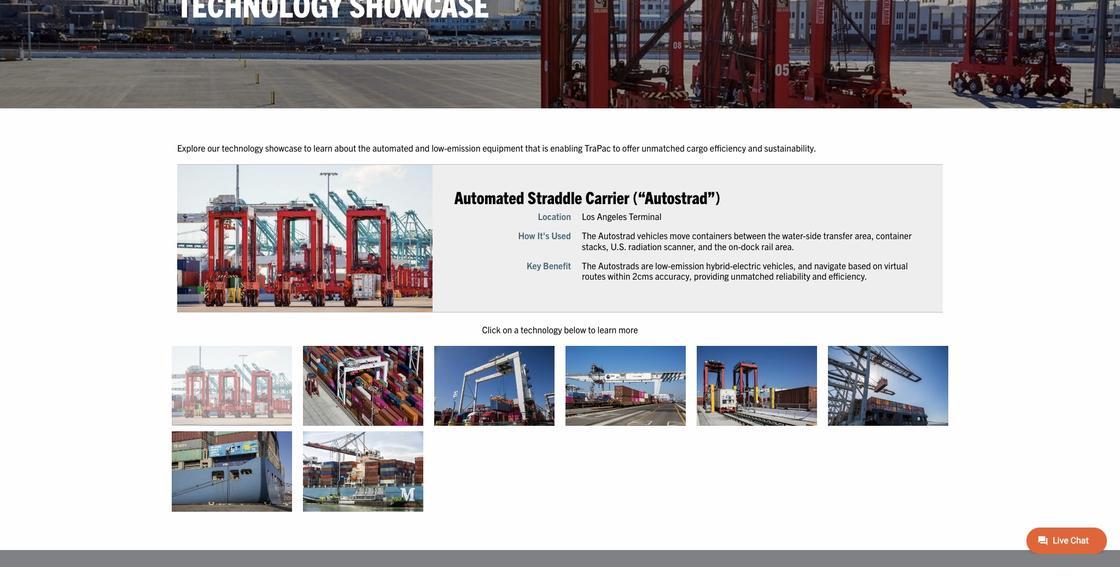 Task type: vqa. For each thing, say whether or not it's contained in the screenshot.
2023
no



Task type: locate. For each thing, give the bounding box(es) containing it.
the left "on-"
[[715, 241, 727, 252]]

and up hybrid-
[[699, 241, 713, 252]]

the inside the autostrad vehicles move containers between the water-side transfer area, container stacks, u.s. radiation scanner, and the on-dock rail area.
[[582, 230, 597, 241]]

between
[[734, 230, 767, 241]]

unmatched down "dock"
[[731, 270, 775, 281]]

1 horizontal spatial emission
[[671, 260, 705, 271]]

enabling
[[551, 143, 583, 153]]

accuracy,
[[656, 270, 692, 281]]

used
[[552, 230, 571, 241]]

1 vertical spatial technology
[[521, 324, 562, 335]]

autostrads
[[599, 260, 640, 271]]

the
[[582, 230, 597, 241], [582, 260, 597, 271]]

the left water-
[[769, 230, 781, 241]]

to right showcase
[[304, 143, 312, 153]]

technology
[[222, 143, 263, 153], [521, 324, 562, 335]]

on
[[874, 260, 883, 271], [503, 324, 513, 335]]

0 vertical spatial trapac los angeles automated straddle carrier image
[[177, 165, 433, 312]]

and
[[416, 143, 430, 153], [749, 143, 763, 153], [699, 241, 713, 252], [799, 260, 813, 271], [813, 270, 827, 281]]

learn left about
[[314, 143, 333, 153]]

low-
[[432, 143, 448, 153], [656, 260, 671, 271]]

0 vertical spatial technology
[[222, 143, 263, 153]]

on-
[[729, 241, 742, 252]]

rail
[[762, 241, 774, 252]]

1 vertical spatial emission
[[671, 260, 705, 271]]

how it's used
[[519, 230, 571, 241]]

the
[[358, 143, 371, 153], [769, 230, 781, 241], [715, 241, 727, 252]]

1 horizontal spatial technology
[[521, 324, 562, 335]]

area,
[[856, 230, 875, 241]]

1 vertical spatial trapac los angeles automated straddle carrier image
[[172, 346, 292, 426]]

learn left "more"
[[598, 324, 617, 335]]

trapac los angeles automated stacking crane image
[[303, 346, 424, 426]]

1 vertical spatial learn
[[598, 324, 617, 335]]

low- inside the autostrads are low-emission hybrid-electric vehicles, and navigate based on virtual routes within 2cms accuracy, providing unmatched reliability and efficiency.
[[656, 260, 671, 271]]

on left a
[[503, 324, 513, 335]]

unmatched
[[642, 143, 685, 153], [731, 270, 775, 281]]

emission
[[448, 143, 481, 153], [671, 260, 705, 271]]

0 vertical spatial learn
[[314, 143, 333, 153]]

automated
[[455, 186, 525, 207]]

on right based
[[874, 260, 883, 271]]

trapac los angeles automated radiation scanning image
[[697, 346, 818, 426]]

explore our technology showcase to learn about the automated and low-emission equipment that is enabling trapac to offer unmatched cargo efficiency and sustainability.
[[177, 143, 817, 153]]

and right the reliability
[[813, 270, 827, 281]]

based
[[849, 260, 872, 271]]

the autostrad vehicles move containers between the water-side transfer area, container stacks, u.s. radiation scanner, and the on-dock rail area.
[[582, 230, 912, 252]]

carrier
[[586, 186, 630, 207]]

the down stacks,
[[582, 260, 597, 271]]

1 vertical spatial unmatched
[[731, 270, 775, 281]]

1 vertical spatial on
[[503, 324, 513, 335]]

low- right are
[[656, 260, 671, 271]]

technology right our
[[222, 143, 263, 153]]

explore
[[177, 143, 206, 153]]

are
[[642, 260, 654, 271]]

to right below
[[589, 324, 596, 335]]

1 the from the top
[[582, 230, 597, 241]]

efficiency.
[[829, 270, 868, 281]]

learn
[[314, 143, 333, 153], [598, 324, 617, 335]]

how
[[519, 230, 536, 241]]

showcase
[[265, 143, 302, 153]]

the down los in the right of the page
[[582, 230, 597, 241]]

2 the from the top
[[582, 260, 597, 271]]

and right efficiency
[[749, 143, 763, 153]]

the for the autostrad vehicles move containers between the water-side transfer area, container stacks, u.s. radiation scanner, and the on-dock rail area.
[[582, 230, 597, 241]]

0 vertical spatial unmatched
[[642, 143, 685, 153]]

footer
[[0, 550, 1121, 567]]

virtual
[[885, 260, 909, 271]]

the inside the autostrads are low-emission hybrid-electric vehicles, and navigate based on virtual routes within 2cms accuracy, providing unmatched reliability and efficiency.
[[582, 260, 597, 271]]

more
[[619, 324, 639, 335]]

0 horizontal spatial emission
[[448, 143, 481, 153]]

unmatched right offer
[[642, 143, 685, 153]]

los angeles terminal
[[582, 211, 662, 222]]

click on a technology below to learn more
[[482, 324, 639, 335]]

emission left equipment
[[448, 143, 481, 153]]

2cms
[[633, 270, 654, 281]]

below
[[564, 324, 587, 335]]

1 horizontal spatial on
[[874, 260, 883, 271]]

trapac los angeles automated straddle carrier image
[[177, 165, 433, 312], [172, 346, 292, 426]]

angeles
[[597, 211, 627, 222]]

2 horizontal spatial to
[[613, 143, 621, 153]]

containers
[[693, 230, 732, 241]]

0 vertical spatial on
[[874, 260, 883, 271]]

1 vertical spatial low-
[[656, 260, 671, 271]]

to left offer
[[613, 143, 621, 153]]

emission down scanner,
[[671, 260, 705, 271]]

0 horizontal spatial technology
[[222, 143, 263, 153]]

the right about
[[358, 143, 371, 153]]

technology right a
[[521, 324, 562, 335]]

it's
[[538, 230, 550, 241]]

low- right automated
[[432, 143, 448, 153]]

autostrad
[[599, 230, 636, 241]]

0 vertical spatial the
[[582, 230, 597, 241]]

1 horizontal spatial low-
[[656, 260, 671, 271]]

0 vertical spatial emission
[[448, 143, 481, 153]]

0 vertical spatial low-
[[432, 143, 448, 153]]

1 vertical spatial the
[[582, 260, 597, 271]]

benefit
[[544, 260, 571, 271]]

to
[[304, 143, 312, 153], [613, 143, 621, 153], [589, 324, 596, 335]]

0 horizontal spatial learn
[[314, 143, 333, 153]]

navigate
[[815, 260, 847, 271]]

automated straddle carrier ("autostrad")
[[455, 186, 721, 207]]

transfer
[[824, 230, 854, 241]]

1 horizontal spatial unmatched
[[731, 270, 775, 281]]



Task type: describe. For each thing, give the bounding box(es) containing it.
is
[[543, 143, 549, 153]]

dock
[[742, 241, 760, 252]]

and right automated
[[416, 143, 430, 153]]

water-
[[783, 230, 807, 241]]

vehicles
[[638, 230, 668, 241]]

los
[[582, 211, 595, 222]]

0 horizontal spatial unmatched
[[642, 143, 685, 153]]

0 horizontal spatial the
[[358, 143, 371, 153]]

2 horizontal spatial the
[[769, 230, 781, 241]]

and left navigate in the top right of the page
[[799, 260, 813, 271]]

1 horizontal spatial to
[[589, 324, 596, 335]]

scanner,
[[664, 241, 697, 252]]

emission inside the autostrads are low-emission hybrid-electric vehicles, and navigate based on virtual routes within 2cms accuracy, providing unmatched reliability and efficiency.
[[671, 260, 705, 271]]

container
[[877, 230, 912, 241]]

click
[[482, 324, 501, 335]]

radiation
[[629, 241, 662, 252]]

trapac
[[585, 143, 611, 153]]

move
[[670, 230, 691, 241]]

1 horizontal spatial learn
[[598, 324, 617, 335]]

about
[[335, 143, 356, 153]]

hybrid-
[[707, 260, 733, 271]]

automated
[[373, 143, 414, 153]]

the for the autostrads are low-emission hybrid-electric vehicles, and navigate based on virtual routes within 2cms accuracy, providing unmatched reliability and efficiency.
[[582, 260, 597, 271]]

reliability
[[777, 270, 811, 281]]

offer
[[623, 143, 640, 153]]

straddle
[[528, 186, 583, 207]]

area.
[[776, 241, 795, 252]]

within
[[608, 270, 631, 281]]

0 horizontal spatial low-
[[432, 143, 448, 153]]

on inside the autostrads are low-emission hybrid-electric vehicles, and navigate based on virtual routes within 2cms accuracy, providing unmatched reliability and efficiency.
[[874, 260, 883, 271]]

that
[[526, 143, 541, 153]]

efficiency
[[710, 143, 747, 153]]

automated straddle carrier ("autostrad") main content
[[166, 141, 1121, 517]]

routes
[[582, 270, 606, 281]]

key
[[527, 260, 542, 271]]

location
[[538, 211, 571, 222]]

0 horizontal spatial on
[[503, 324, 513, 335]]

sustainability.
[[765, 143, 817, 153]]

a
[[515, 324, 519, 335]]

unmatched inside the autostrads are low-emission hybrid-electric vehicles, and navigate based on virtual routes within 2cms accuracy, providing unmatched reliability and efficiency.
[[731, 270, 775, 281]]

u.s.
[[611, 241, 627, 252]]

providing
[[694, 270, 729, 281]]

electric
[[733, 260, 762, 271]]

0 horizontal spatial to
[[304, 143, 312, 153]]

stacks,
[[582, 241, 609, 252]]

terminal
[[629, 211, 662, 222]]

cargo
[[687, 143, 708, 153]]

key benefit
[[527, 260, 571, 271]]

vehicles,
[[764, 260, 797, 271]]

side
[[807, 230, 822, 241]]

equipment
[[483, 143, 524, 153]]

("autostrad")
[[633, 186, 721, 207]]

1 horizontal spatial the
[[715, 241, 727, 252]]

and inside the autostrad vehicles move containers between the water-side transfer area, container stacks, u.s. radiation scanner, and the on-dock rail area.
[[699, 241, 713, 252]]

our
[[208, 143, 220, 153]]

the autostrads are low-emission hybrid-electric vehicles, and navigate based on virtual routes within 2cms accuracy, providing unmatched reliability and efficiency.
[[582, 260, 909, 281]]



